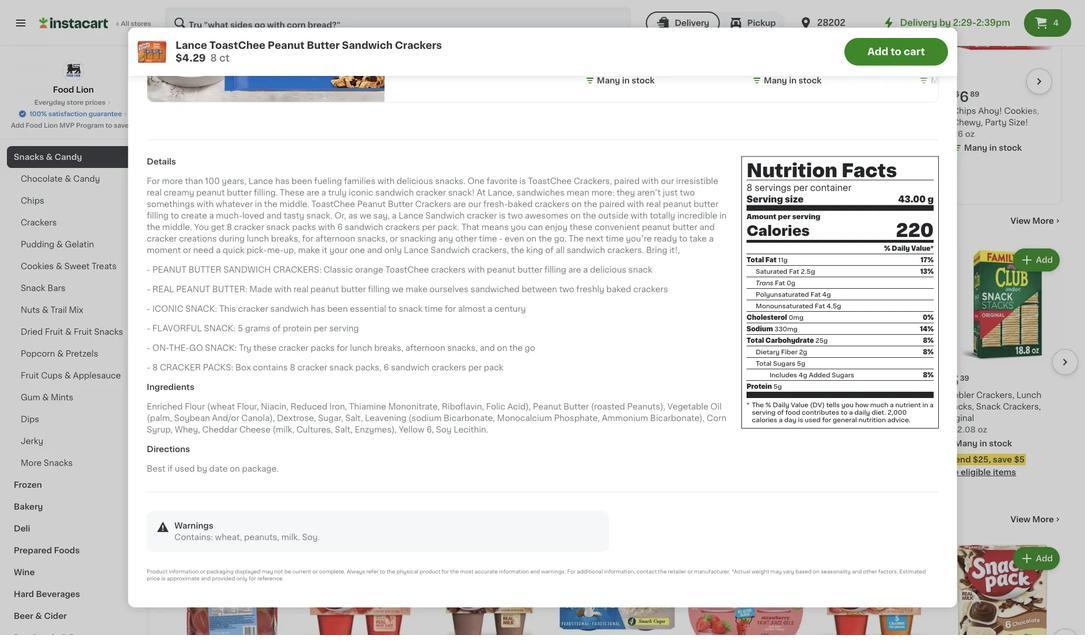 Task type: vqa. For each thing, say whether or not it's contained in the screenshot.
second Post from the left
no



Task type: describe. For each thing, give the bounding box(es) containing it.
value*
[[912, 245, 934, 252]]

snacks, inside the "cheez-it cheese crackers, baked snack crackers, lunch snacks, original 20 ct"
[[714, 415, 745, 423]]

prepared foods link
[[7, 541, 140, 563]]

2 horizontal spatial $20,
[[865, 172, 884, 180]]

servings
[[755, 184, 792, 192]]

see inside button
[[599, 173, 615, 181]]

peanut inside $ 4 lance toastchee peanut butter sandwich crackers 8 ct
[[245, 392, 274, 400]]

1 horizontal spatial baked
[[607, 286, 631, 294]]

and up take
[[700, 223, 715, 232]]

crackers, inside for more than 100 years, lance has been fueling families with delicious snacks. one favorite is toastchee crackers, paired with our irresistible real creamy peanut butter filling. these are a truly iconic sandwich cracker snack! at lance, sandwiches mean more: they aren't just two somethings with whatever in the middle. toastchee peanut butter crackers are our fresh-baked crackers on the paired with real peanut butter filling to create a much-loved and tasty snack. or, as we say, a lance sandwich cracker is two awesomes on the outside with totally incredible in the middle. you get 8 cracker snack packs with 6 sandwich crackers per pack. that means you can enjoy these convenient peanut butter and cracker creations during lunch breaks, for afternoon snacks, or snacking any other time - even on the go. the next time you're ready to take a moment or need a quick pick-me-up, make it your one and only lance sandwich crackers, the king of all sandwich crackers. bring it!,
[[574, 177, 612, 185]]

and down packaging
[[201, 577, 211, 582]]

6.6
[[301, 415, 314, 423]]

refer
[[366, 570, 379, 575]]

sandwich
[[223, 266, 271, 274]]

oz inside 4 lance toasty peanut butter sandwich crackers 8 x 1.29 oz
[[462, 415, 472, 423]]

enjoy
[[545, 223, 568, 232]]

the down even
[[511, 247, 524, 255]]

0 horizontal spatial are
[[307, 189, 319, 197]]

2 horizontal spatial serving
[[792, 214, 821, 220]]

eligible up fresh-
[[499, 184, 529, 192]]

(dv)
[[810, 402, 825, 409]]

it!,
[[670, 247, 680, 255]]

cheez-it cheese crackers, baked snack crackers, lunch snacks, original 20 ct
[[687, 392, 795, 434]]

the down filling.
[[264, 200, 277, 209]]

with right made
[[274, 286, 291, 294]]

delivery for delivery
[[675, 19, 710, 27]]

save up sandwiches
[[531, 172, 551, 180]]

0 vertical spatial salt,
[[345, 415, 363, 423]]

peanut up sandwiched
[[487, 266, 516, 274]]

the inside tis the season for chips ahoy spo nsored
[[412, 11, 429, 21]]

hard
[[14, 591, 34, 599]]

fat down 2.5g
[[811, 292, 821, 298]]

1 vertical spatial paired
[[599, 200, 625, 209]]

2 vertical spatial snacks
[[44, 460, 73, 468]]

instacart logo image
[[39, 16, 108, 30]]

- inside for more than 100 years, lance has been fueling families with delicious snacks. one favorite is toastchee crackers, paired with our irresistible real creamy peanut butter filling. these are a truly iconic sandwich cracker snack! at lance, sandwiches mean more: they aren't just two somethings with whatever in the middle. toastchee peanut butter crackers are our fresh-baked crackers on the paired with real peanut butter filling to create a much-loved and tasty snack. or, as we say, a lance sandwich cracker is two awesomes on the outside with totally incredible in the middle. you get 8 cracker snack packs with 6 sandwich crackers per pack. that means you can enjoy these convenient peanut butter and cracker creations during lunch breaks, for afternoon snacks, or snacking any other time - even on the go. the next time you're ready to take a moment or need a quick pick-me-up, make it your one and only lance sandwich crackers, the king of all sandwich crackers. bring it!,
[[499, 235, 503, 243]]

0 horizontal spatial gelatin
[[65, 241, 94, 249]]

many in stock down bicarbonate,
[[441, 428, 499, 437]]

1 horizontal spatial time
[[479, 235, 497, 243]]

a right take
[[709, 235, 714, 243]]

other inside for more than 100 years, lance has been fueling families with delicious snacks. one favorite is toastchee crackers, paired with our irresistible real creamy peanut butter filling. these are a truly iconic sandwich cracker snack! at lance, sandwiches mean more: they aren't just two somethings with whatever in the middle. toastchee peanut butter crackers are our fresh-baked crackers on the paired with real peanut butter filling to create a much-loved and tasty snack. or, as we say, a lance sandwich cracker is two awesomes on the outside with totally incredible in the middle. you get 8 cracker snack packs with 6 sandwich crackers per pack. that means you can enjoy these convenient peanut butter and cracker creations during lunch breaks, for afternoon snacks, or snacking any other time - even on the go. the next time you're ready to take a moment or need a quick pick-me-up, make it your one and only lance sandwich crackers, the king of all sandwich crackers. bring it!,
[[455, 235, 477, 243]]

cracker down snacks.
[[416, 189, 446, 197]]

per right protein
[[314, 325, 327, 333]]

4 inside $ 4 lance toastchee peanut butter sandwich crackers 8 ct
[[180, 374, 189, 388]]

all stores
[[121, 20, 151, 27]]

snack inside for more than 100 years, lance has been fueling families with delicious snacks. one favorite is toastchee crackers, paired with our irresistible real creamy peanut butter filling. these are a truly iconic sandwich cracker snack! at lance, sandwiches mean more: they aren't just two somethings with whatever in the middle. toastchee peanut butter crackers are our fresh-baked crackers on the paired with real peanut butter filling to create a much-loved and tasty snack. or, as we say, a lance sandwich cracker is two awesomes on the outside with totally incredible in the middle. you get 8 cracker snack packs with 6 sandwich crackers per pack. that means you can enjoy these convenient peanut butter and cracker creations during lunch breaks, for afternoon snacks, or snacking any other time - even on the go. the next time you're ready to take a moment or need a quick pick-me-up, make it your one and only lance sandwich crackers, the king of all sandwich crackers. bring it!,
[[266, 223, 290, 232]]

many in stock down and/or
[[184, 428, 242, 437]]

1 vertical spatial filling
[[545, 266, 566, 274]]

approximate
[[167, 577, 199, 582]]

1 horizontal spatial our
[[661, 177, 674, 185]]

0mg
[[789, 315, 804, 321]]

1 horizontal spatial food
[[53, 86, 74, 94]]

many down 1.29
[[441, 428, 465, 437]]

see down nutrition facts
[[835, 184, 851, 192]]

cheese inside enriched flour (wheat flour, niacin, reduced iron, thiamine mononitrate, riboflavin, folic acid), peanut butter (roasted peanuts), vegetable oil (palm, soybean and/or canola), dextrose, sugar, salt, leavening (sodium bicarbonate, monocalcium phosphate, ammonium bicarbonate), corn syrup, whey, cheddar cheese (milk, cultures, salt, enzymes), yellow 6, soy lecithin.
[[239, 426, 270, 434]]

or left packaging
[[200, 570, 205, 575]]

pudding & gelatin inside pudding & gelatin link
[[21, 241, 94, 249]]

28202
[[818, 19, 846, 27]]

a up 2,000
[[890, 402, 894, 409]]

0 vertical spatial beverages
[[14, 110, 58, 118]]

snack down - real peanut butter: made with real peanut butter filling we make ourselves sandwiched between two freshly baked crackers
[[399, 305, 423, 313]]

1 horizontal spatial daily
[[892, 245, 910, 252]]

1 vertical spatial peanut
[[176, 286, 210, 294]]

1 horizontal spatial afternoon
[[405, 344, 445, 353]]

8 inside 4 lance toasty peanut butter sandwich crackers 8 x 1.29 oz
[[430, 415, 435, 423]]

the up moment on the top left
[[147, 223, 160, 232]]

or down creations
[[183, 247, 191, 255]]

ahoy! for chips ahoy! original chocolate chip cookies
[[778, 28, 802, 37]]

& for cookies & sweet treats "link"
[[56, 263, 62, 271]]

0 horizontal spatial time
[[425, 305, 443, 313]]

1 vertical spatial delicious
[[590, 266, 627, 274]]

toasty
[[457, 392, 484, 400]]

ct inside $ 4 lance toastchee peanut butter sandwich crackers 8 ct
[[180, 415, 189, 423]]

essential
[[350, 305, 386, 313]]

or right "retailer"
[[688, 570, 693, 575]]

provided
[[212, 577, 235, 582]]

date
[[209, 465, 228, 473]]

includes
[[770, 372, 797, 379]]

save up servings
[[767, 160, 787, 168]]

warnings.
[[541, 570, 566, 575]]

to down guarantee
[[106, 122, 112, 129]]

with up create
[[196, 200, 214, 209]]

0 horizontal spatial crackers link
[[7, 212, 140, 234]]

eligible inside button
[[617, 173, 647, 181]]

the inside * the % daily value (dv) tells you how much a nutrient in a serving of food contributes to a daily diet. 2,000 calories a day is used for general nutrition advice.
[[752, 402, 764, 409]]

1 horizontal spatial 5g
[[797, 361, 806, 367]]

been for essential
[[327, 305, 348, 313]]

many down chips ahoy! original chocolate chip cookies, family size
[[597, 77, 620, 85]]

0 horizontal spatial food
[[26, 122, 42, 129]]

snack: for flavorful
[[204, 325, 236, 333]]

dairy & eggs
[[14, 88, 68, 96]]

chips ahoy! original chocolate chip cookies, family size
[[586, 28, 661, 71]]

many in stock down chips ahoy! original chocolate chip cookies, family size
[[597, 77, 655, 85]]

the left go.
[[539, 235, 552, 243]]

items inside "spend $25, save $5 see eligible items"
[[994, 469, 1017, 477]]

- 8 cracker packs: box contains 8 cracker snack packs, 6 sandwich crackers per pack
[[147, 364, 504, 372]]

nuts & trail mix link
[[7, 300, 140, 322]]

cheese inside the "cheez-it cheese crackers, baked snack crackers, lunch snacks, original 20 ct"
[[724, 392, 755, 400]]

frozen
[[14, 482, 42, 490]]

1 vertical spatial beverages
[[36, 591, 80, 599]]

1 horizontal spatial snacks,
[[447, 344, 478, 353]]

see up fresh-
[[481, 184, 497, 192]]

0 horizontal spatial fruit
[[21, 372, 39, 381]]

peanut down 100
[[196, 189, 225, 197]]

to right essential
[[388, 305, 397, 313]]

peanut inside the lance toastchee peanut butter sandwich crackers $4.29 8 ct
[[268, 41, 304, 50]]

vegetable
[[668, 403, 709, 411]]

chips for chips ahoy! original chocolate chip cookies
[[753, 28, 776, 37]]

& for beer & cider link
[[35, 613, 42, 621]]

cheddar inside enriched flour (wheat flour, niacin, reduced iron, thiamine mononitrate, riboflavin, folic acid), peanut butter (roasted peanuts), vegetable oil (palm, soybean and/or canola), dextrose, sugar, salt, leavening (sodium bicarbonate, monocalcium phosphate, ammonium bicarbonate), corn syrup, whey, cheddar cheese (milk, cultures, salt, enzymes), yellow 6, soy lecithin.
[[202, 426, 237, 434]]

& for popcorn & pretzels link
[[57, 351, 64, 359]]

snack inside the "cheez-it cheese crackers, baked snack crackers, lunch snacks, original 20 ct"
[[714, 403, 739, 411]]

prepared foods
[[14, 548, 80, 556]]

snacks, inside the "keebler crackers, lunch snacks, snack crackers, original 9 x 2.08 oz many in stock"
[[944, 403, 975, 411]]

go
[[525, 344, 535, 353]]

size inside chicken in a biskit original baked snack crackers, family size 12 oz
[[587, 415, 604, 423]]

jerky
[[21, 438, 43, 446]]

total for dietary fiber 2g
[[747, 338, 764, 344]]

items up servings
[[767, 173, 791, 181]]

2 vertical spatial real
[[294, 286, 308, 294]]

cheez-
[[687, 392, 716, 400]]

has for sandwich
[[311, 305, 325, 313]]

is right favorite
[[520, 177, 526, 185]]

jerky link
[[7, 431, 140, 453]]

oz inside chicken in a biskit original baked snack crackers, family size 12 oz
[[569, 426, 578, 434]]

2 holiday ca! image from the left
[[183, 0, 471, 130]]

butter inside for more than 100 years, lance has been fueling families with delicious snacks. one favorite is toastchee crackers, paired with our irresistible real creamy peanut butter filling. these are a truly iconic sandwich cracker snack! at lance, sandwiches mean more: they aren't just two somethings with whatever in the middle. toastchee peanut butter crackers are our fresh-baked crackers on the paired with real peanut butter filling to create a much-loved and tasty snack. or, as we say, a lance sandwich cracker is two awesomes on the outside with totally incredible in the middle. you get 8 cracker snack packs with 6 sandwich crackers per pack. that means you can enjoy these convenient peanut butter and cracker creations during lunch breaks, for afternoon snacks, or snacking any other time - even on the go. the next time you're ready to take a moment or need a quick pick-me-up, make it your one and only lance sandwich crackers, the king of all sandwich crackers. bring it!,
[[388, 200, 413, 209]]

biskit
[[611, 392, 633, 400]]

many in stock up container
[[847, 155, 905, 163]]

item carousel region for crackers
[[173, 242, 1079, 495]]

with down snack.
[[318, 223, 335, 232]]

8 inside for more than 100 years, lance has been fueling families with delicious snacks. one favorite is toastchee crackers, paired with our irresistible real creamy peanut butter filling. these are a truly iconic sandwich cracker snack! at lance, sandwiches mean more: they aren't just two somethings with whatever in the middle. toastchee peanut butter crackers are our fresh-baked crackers on the paired with real peanut butter filling to create a much-loved and tasty snack. or, as we say, a lance sandwich cracker is two awesomes on the outside with totally incredible in the middle. you get 8 cracker snack packs with 6 sandwich crackers per pack. that means you can enjoy these convenient peanut butter and cracker creations during lunch breaks, for afternoon snacks, or snacking any other time - even on the go. the next time you're ready to take a moment or need a quick pick-me-up, make it your one and only lance sandwich crackers, the king of all sandwich crackers. bring it!,
[[226, 223, 232, 232]]

dips
[[21, 416, 39, 424]]

for inside product information or packaging displayed may not be current or complete. always refer to the physical product for the most accurate information and warnings. for additional information, contact the retailer or manufacturer. *actual weight may vary based on seasonality and other factors. estimated price is approximate and provided only for reference.
[[567, 570, 576, 575]]

cheese inside pepperidge farm goldfish cheddar cheese crackers 6.6 oz
[[338, 403, 370, 411]]

1 vertical spatial snacks
[[94, 329, 123, 337]]

0 vertical spatial two
[[680, 189, 695, 197]]

even
[[505, 235, 524, 243]]

1 8% from the top
[[924, 338, 934, 344]]

food lion
[[53, 86, 94, 94]]

chips link
[[7, 190, 140, 212]]

food lion logo image
[[63, 60, 84, 82]]

lion inside the food lion link
[[76, 86, 94, 94]]

lance inside 4 lance toasty peanut butter sandwich crackers 8 x 1.29 oz
[[430, 392, 454, 400]]

1 horizontal spatial breaks,
[[374, 344, 403, 353]]

warnings contains: wheat, peanuts, milk. soy.
[[174, 522, 320, 542]]

niacin,
[[261, 403, 288, 411]]

2 may from the left
[[771, 570, 782, 575]]

mvp
[[59, 122, 75, 129]]

and right "seasonality"
[[852, 570, 862, 575]]

item carousel region containing 5
[[471, 0, 1067, 195]]

of inside for more than 100 years, lance has been fueling families with delicious snacks. one favorite is toastchee crackers, paired with our irresistible real creamy peanut butter filling. these are a truly iconic sandwich cracker snack! at lance, sandwiches mean more: they aren't just two somethings with whatever in the middle. toastchee peanut butter crackers are our fresh-baked crackers on the paired with real peanut butter filling to create a much-loved and tasty snack. or, as we say, a lance sandwich cracker is two awesomes on the outside with totally incredible in the middle. you get 8 cracker snack packs with 6 sandwich crackers per pack. that means you can enjoy these convenient peanut butter and cracker creations during lunch breaks, for afternoon snacks, or snacking any other time - even on the go. the next time you're ready to take a moment or need a quick pick-me-up, make it your one and only lance sandwich crackers, the king of all sandwich crackers. bring it!,
[[545, 247, 554, 255]]

1 horizontal spatial make
[[406, 286, 428, 294]]

$5 inside "spend $25, save $5 see eligible items"
[[1015, 456, 1025, 464]]

many down general
[[827, 428, 850, 437]]

pickup button
[[720, 12, 786, 35]]

produce
[[14, 66, 49, 74]]

1 horizontal spatial fruit
[[45, 329, 63, 337]]

protein
[[747, 384, 772, 390]]

cookies for chips ahoy! original chocolate chip cookies 13 oz
[[941, 52, 974, 60]]

0 vertical spatial pudding & gelatin link
[[7, 234, 140, 256]]

butter up essential
[[341, 286, 366, 294]]

everyday store prices link
[[34, 98, 112, 107]]

many in stock down sugar,
[[313, 428, 371, 437]]

0 vertical spatial peanut
[[152, 266, 186, 274]]

sandwich inside 4 lance toasty peanut butter sandwich crackers 8 x 1.29 oz
[[430, 403, 469, 411]]

yellow
[[399, 426, 425, 434]]

for right product
[[442, 570, 449, 575]]

- peanut butter sandwich crackers: classic orange toastchee crackers with peanut butter filling are a delicious snack
[[147, 266, 652, 274]]

chip for chips ahoy! original chocolate chip cookies, family size
[[586, 52, 605, 60]]

filling inside for more than 100 years, lance has been fueling families with delicious snacks. one favorite is toastchee crackers, paired with our irresistible real creamy peanut butter filling. these are a truly iconic sandwich cracker snack! at lance, sandwiches mean more: they aren't just two somethings with whatever in the middle. toastchee peanut butter crackers are our fresh-baked crackers on the paired with real peanut butter filling to create a much-loved and tasty snack. or, as we say, a lance sandwich cracker is two awesomes on the outside with totally incredible in the middle. you get 8 cracker snack packs with 6 sandwich crackers per pack. that means you can enjoy these convenient peanut butter and cracker creations during lunch breaks, for afternoon snacks, or snacking any other time - even on the go. the next time you're ready to take a moment or need a quick pick-me-up, make it your one and only lance sandwich crackers, the king of all sandwich crackers. bring it!,
[[147, 212, 168, 220]]

crackers inside lance sandwich crackers variety pack 8 ct
[[883, 392, 920, 400]]

to inside button
[[891, 47, 902, 57]]

add food lion mvp program to save link
[[11, 121, 136, 130]]

- on-the-go snack: try these cracker packs for lunch breaks, afternoon snacks, and on the go
[[147, 344, 535, 353]]

for down ourselves
[[445, 305, 456, 313]]

foods
[[54, 548, 80, 556]]

0 horizontal spatial real
[[147, 189, 161, 197]]

gum & mints link
[[7, 387, 140, 409]]

0 horizontal spatial sugars
[[773, 361, 796, 367]]

1 horizontal spatial crackers link
[[173, 214, 231, 228]]

2 vertical spatial filling
[[368, 286, 390, 294]]

sandwich inside the lance toastchee peanut butter sandwich crackers $4.29 8 ct
[[342, 41, 393, 50]]

sandwich down as on the left of the page
[[345, 223, 383, 232]]

to down somethings
[[170, 212, 179, 220]]

bars
[[47, 285, 66, 293]]

go
[[189, 344, 203, 353]]

sandwich up pack.
[[425, 212, 465, 220]]

a up general
[[849, 410, 853, 416]]

original inside the "keebler crackers, lunch snacks, snack crackers, original 9 x 2.08 oz many in stock"
[[944, 415, 975, 423]]

& up cookies & sweet treats
[[56, 241, 63, 249]]

cheddar inside pepperidge farm goldfish cheddar cheese crackers 6.6 oz
[[301, 403, 336, 411]]

1 vertical spatial salt,
[[335, 426, 353, 434]]

stock down and/or
[[219, 428, 242, 437]]

chips ahoy! original chocolate chip cookies 13 oz
[[920, 28, 995, 71]]

stock up 89
[[966, 77, 989, 85]]

see up incredible
[[717, 173, 733, 181]]

0 horizontal spatial these
[[253, 344, 276, 353]]

tis
[[394, 11, 410, 21]]

add to cart button
[[845, 38, 949, 66]]

1 horizontal spatial by
[[940, 19, 952, 27]]

a left day
[[779, 417, 783, 423]]

sandwich down "any"
[[431, 247, 470, 255]]

soy.
[[302, 534, 320, 542]]

saturated fat 2.5g
[[756, 269, 815, 275]]

retailer
[[668, 570, 686, 575]]

chips for chips ahoy! cookies, chewy, party size! 26 oz
[[953, 107, 977, 115]]

per up calories
[[778, 214, 791, 220]]

stock down chips ahoy! original chocolate chip cookies, family size
[[632, 77, 655, 85]]

sandwich inside lance sandwich crackers variety pack 8 ct
[[842, 392, 881, 400]]

outside
[[598, 212, 629, 220]]

x for keebler
[[951, 426, 956, 434]]

- for - flavorful snack: 5 grams of protein per serving
[[147, 325, 150, 333]]

sandwich up 'goldfish'
[[391, 364, 430, 372]]

dried fruit & fruit snacks
[[21, 329, 123, 337]]

$20, for 4
[[747, 160, 765, 168]]

cookies & sweet treats link
[[7, 256, 140, 278]]

create
[[181, 212, 207, 220]]

sandwich up say,
[[375, 189, 414, 197]]

stock down size!
[[1000, 144, 1023, 152]]

packs:
[[203, 364, 233, 372]]

the left most
[[450, 570, 459, 575]]

1 vertical spatial real
[[646, 200, 661, 209]]

crackers up snacking
[[385, 223, 420, 232]]

pretzels
[[66, 351, 98, 359]]

1 may from the left
[[262, 570, 273, 575]]

lance inside lance sandwich crackers variety pack 8 ct
[[815, 392, 840, 400]]

crackers up the toasty
[[432, 364, 466, 372]]

1 vertical spatial 4g
[[799, 372, 808, 379]]

crackers.
[[607, 247, 644, 255]]

in inside the "keebler crackers, lunch snacks, snack crackers, original 9 x 2.08 oz many in stock"
[[980, 440, 988, 448]]

or left snacking
[[390, 235, 398, 243]]

spend $20, save $5 see eligible items for 4
[[717, 160, 799, 181]]

with right families
[[378, 177, 395, 185]]

how
[[856, 402, 869, 409]]

5 inside button
[[488, 90, 497, 104]]

4 button inside item carousel region
[[717, 0, 831, 156]]

view more for pudding & gelatin
[[1011, 516, 1055, 524]]

delivery for delivery by 2:29-2:39pm
[[901, 19, 938, 27]]

for down displayed
[[249, 577, 256, 582]]

between
[[522, 286, 557, 294]]

% inside * the % daily value (dv) tells you how much a nutrient in a serving of food contributes to a daily diet. 2,000 calories a day is used for general nutrition advice.
[[766, 402, 771, 409]]

and left warnings.
[[530, 570, 540, 575]]

many down the chewy,
[[965, 144, 988, 152]]

goldfish
[[373, 392, 407, 400]]

spend up container
[[836, 172, 863, 180]]

service type group
[[646, 12, 786, 35]]

peanut down totally
[[642, 223, 671, 232]]

1 horizontal spatial lunch
[[350, 344, 372, 353]]

be
[[284, 570, 291, 575]]

lunch inside the "keebler crackers, lunch snacks, snack crackers, original 9 x 2.08 oz many in stock"
[[1017, 392, 1042, 400]]

$ inside $ 4 lance toastchee peanut butter sandwich crackers 8 ct
[[175, 375, 180, 382]]

fat for saturated
[[789, 269, 800, 275]]

lunch inside the "cheez-it cheese crackers, baked snack crackers, lunch snacks, original 20 ct"
[[687, 415, 712, 423]]

these inside for more than 100 years, lance has been fueling families with delicious snacks. one favorite is toastchee crackers, paired with our irresistible real creamy peanut butter filling. these are a truly iconic sandwich cracker snack! at lance, sandwiches mean more: they aren't just two somethings with whatever in the middle. toastchee peanut butter crackers are our fresh-baked crackers on the paired with real peanut butter filling to create a much-loved and tasty snack. or, as we say, a lance sandwich cracker is two awesomes on the outside with totally incredible in the middle. you get 8 cracker snack packs with 6 sandwich crackers per pack. that means you can enjoy these convenient peanut butter and cracker creations during lunch breaks, for afternoon snacks, or snacking any other time - even on the go. the next time you're ready to take a moment or need a quick pick-me-up, make it your one and only lance sandwich crackers, the king of all sandwich crackers. bring it!,
[[570, 223, 593, 232]]

butter down incredible
[[673, 223, 698, 232]]

crackers up awesomes
[[535, 200, 570, 209]]

cookies for chips ahoy! original chocolate chip cookies
[[774, 52, 807, 60]]

snack inside the "keebler crackers, lunch snacks, snack crackers, original 9 x 2.08 oz many in stock"
[[977, 403, 1002, 411]]

crackers up ourselves
[[431, 266, 466, 274]]

you inside * the % daily value (dv) tells you how much a nutrient in a serving of food contributes to a daily diet. 2,000 calories a day is used for general nutrition advice.
[[842, 402, 854, 409]]

much-
[[216, 212, 242, 220]]

for inside for more than 100 years, lance has been fueling families with delicious snacks. one favorite is toastchee crackers, paired with our irresistible real creamy peanut butter filling. these are a truly iconic sandwich cracker snack! at lance, sandwiches mean more: they aren't just two somethings with whatever in the middle. toastchee peanut butter crackers are our fresh-baked crackers on the paired with real peanut butter filling to create a much-loved and tasty snack. or, as we say, a lance sandwich cracker is two awesomes on the outside with totally incredible in the middle. you get 8 cracker snack packs with 6 sandwich crackers per pack. that means you can enjoy these convenient peanut butter and cracker creations during lunch breaks, for afternoon snacks, or snacking any other time - even on the go. the next time you're ready to take a moment or need a quick pick-me-up, make it your one and only lance sandwich crackers, the king of all sandwich crackers. bring it!,
[[147, 177, 160, 185]]

only inside product information or packaging displayed may not be current or complete. always refer to the physical product for the most accurate information and warnings. for additional information, contact the retailer or manufacturer. *actual weight may vary based on seasonality and other factors. estimated price is approximate and provided only for reference.
[[236, 577, 247, 582]]

directions
[[147, 446, 190, 454]]

been for fueling
[[292, 177, 312, 185]]

6 left 89
[[960, 90, 970, 104]]

sodium
[[747, 326, 773, 332]]

peanuts,
[[244, 534, 279, 542]]

many in stock down party
[[965, 144, 1023, 152]]

& for dairy & eggs link
[[38, 88, 45, 96]]

8% for dietary fiber
[[924, 349, 934, 356]]

snack down the - on-the-go snack: try these cracker packs for lunch breaks, afternoon snacks, and on the go on the bottom
[[329, 364, 353, 372]]

items up awesomes
[[531, 184, 554, 192]]

crackers inside the lance toastchee peanut butter sandwich crackers $4.29 8 ct
[[395, 41, 442, 50]]

1 horizontal spatial pudding & gelatin link
[[173, 513, 289, 527]]

we inside for more than 100 years, lance has been fueling families with delicious snacks. one favorite is toastchee crackers, paired with our irresistible real creamy peanut butter filling. these are a truly iconic sandwich cracker snack! at lance, sandwiches mean more: they aren't just two somethings with whatever in the middle. toastchee peanut butter crackers are our fresh-baked crackers on the paired with real peanut butter filling to create a much-loved and tasty snack. or, as we say, a lance sandwich cracker is two awesomes on the outside with totally incredible in the middle. you get 8 cracker snack packs with 6 sandwich crackers per pack. that means you can enjoy these convenient peanut butter and cracker creations during lunch breaks, for afternoon snacks, or snacking any other time - even on the go. the next time you're ready to take a moment or need a quick pick-me-up, make it your one and only lance sandwich crackers, the king of all sandwich crackers. bring it!,
[[360, 212, 371, 220]]

1 vertical spatial more
[[21, 460, 42, 468]]

butter inside the lance toastchee peanut butter sandwich crackers $4.29 8 ct
[[307, 41, 340, 50]]

1 vertical spatial used
[[175, 465, 195, 473]]

- for - real peanut butter: made with real peanut butter filling we make ourselves sandwiched between two freshly baked crackers
[[147, 286, 150, 294]]

1 vertical spatial pudding
[[173, 514, 226, 526]]

$5 up servings per container
[[789, 160, 799, 168]]

to inside product information or packaging displayed may not be current or complete. always refer to the physical product for the most accurate information and warnings. for additional information, contact the retailer or manufacturer. *actual weight may vary based on seasonality and other factors. estimated price is approximate and provided only for reference.
[[380, 570, 385, 575]]

& for meat & seafood link
[[37, 132, 44, 140]]

2 horizontal spatial spend $20, save $5 see eligible items
[[835, 172, 917, 192]]

and right one on the left
[[367, 247, 382, 255]]

with down crackers,
[[468, 266, 485, 274]]

1 horizontal spatial %
[[885, 245, 891, 252]]

chocolate for chips ahoy! original chocolate chip cookies
[[786, 40, 828, 48]]

dips link
[[7, 409, 140, 431]]

1 horizontal spatial sugars
[[832, 372, 855, 379]]

tis the season for chips ahoy spo nsored
[[394, 11, 485, 44]]

ahoy! for chips ahoy! original chocolate chip cookies, family size
[[611, 28, 635, 37]]

afternoon inside for more than 100 years, lance has been fueling families with delicious snacks. one favorite is toastchee crackers, paired with our irresistible real creamy peanut butter filling. these are a truly iconic sandwich cracker snack! at lance, sandwiches mean more: they aren't just two somethings with whatever in the middle. toastchee peanut butter crackers are our fresh-baked crackers on the paired with real peanut butter filling to create a much-loved and tasty snack. or, as we say, a lance sandwich cracker is two awesomes on the outside with totally incredible in the middle. you get 8 cracker snack packs with 6 sandwich crackers per pack. that means you can enjoy these convenient peanut butter and cracker creations during lunch breaks, for afternoon snacks, or snacking any other time - even on the go. the next time you're ready to take a moment or need a quick pick-me-up, make it your one and only lance sandwich crackers, the king of all sandwich crackers. bring it!,
[[315, 235, 355, 243]]

used inside * the % daily value (dv) tells you how much a nutrient in a serving of food contributes to a daily diet. 2,000 calories a day is used for general nutrition advice.
[[805, 417, 821, 423]]

oz inside chips ahoy! original chocolate chip cookies 13 oz
[[930, 63, 940, 71]]

2 vertical spatial snack:
[[205, 344, 237, 353]]

spend $25, save $5 see eligible items
[[944, 456, 1025, 477]]

100%
[[29, 111, 47, 117]]

that
[[462, 223, 480, 232]]

4 lance toasty peanut butter sandwich crackers 8 x 1.29 oz
[[430, 374, 542, 423]]

0 horizontal spatial pudding
[[21, 241, 54, 249]]

- real peanut butter: made with real peanut butter filling we make ourselves sandwiched between two freshly baked crackers
[[147, 286, 668, 294]]

many inside the "keebler crackers, lunch snacks, snack crackers, original 9 x 2.08 oz many in stock"
[[955, 440, 978, 448]]

with down they
[[627, 200, 644, 209]]

add food lion mvp program to save
[[11, 122, 129, 129]]

ahoy! for chips ahoy! original chocolate chip cookies 13 oz
[[945, 28, 969, 37]]

1 vertical spatial packs
[[311, 344, 335, 353]]

pack
[[484, 364, 504, 372]]

popcorn & pretzels link
[[7, 344, 140, 366]]

family inside chicken in a biskit original baked snack crackers, family size 12 oz
[[558, 415, 585, 423]]

0 vertical spatial snacks
[[14, 154, 44, 162]]

stock up 43.00
[[881, 155, 905, 163]]

$20, for 5
[[511, 172, 529, 180]]

ct inside the "cheez-it cheese crackers, baked snack crackers, lunch snacks, original 20 ct"
[[699, 426, 708, 434]]

the left go
[[509, 344, 523, 353]]

go.
[[554, 235, 567, 243]]

butter up whatever
[[227, 189, 252, 197]]

next
[[586, 235, 604, 243]]

butter inside 4 lance toasty peanut butter sandwich crackers 8 x 1.29 oz
[[516, 392, 542, 400]]

stock down pepperidge farm goldfish cheddar cheese crackers 6.6 oz
[[347, 428, 371, 437]]

and up pack
[[480, 344, 495, 353]]

snack!
[[448, 189, 475, 197]]

butter down king
[[518, 266, 543, 274]]

the up the next
[[583, 212, 596, 220]]

cookies inside "link"
[[21, 263, 54, 271]]

manufacturer.
[[694, 570, 731, 575]]

chocolate down snacks & candy
[[21, 175, 63, 183]]

0 horizontal spatial our
[[468, 200, 481, 209]]

snack inside snack bars link
[[21, 285, 45, 293]]

items up 43.00
[[885, 184, 909, 192]]

snack: for iconic
[[185, 305, 217, 313]]

cracker up moment on the top left
[[147, 235, 177, 243]]



Task type: locate. For each thing, give the bounding box(es) containing it.
$ inside $ 4 29
[[817, 375, 822, 382]]

0 horizontal spatial delicious
[[397, 177, 433, 185]]

or,
[[334, 212, 346, 220]]

ready
[[654, 235, 677, 243]]

on inside product information or packaging displayed may not be current or complete. always refer to the physical product for the most accurate information and warnings. for additional information, contact the retailer or manufacturer. *actual weight may vary based on seasonality and other factors. estimated price is approximate and provided only for reference.
[[813, 570, 820, 575]]

ahoy! inside chips ahoy! original chocolate chip cookies, family size
[[611, 28, 635, 37]]

price
[[147, 577, 160, 582]]

pudding
[[21, 241, 54, 249], [173, 514, 226, 526]]

1 horizontal spatial pudding & gelatin
[[173, 514, 289, 526]]

view more link for pudding & gelatin
[[1011, 514, 1063, 526]]

2 horizontal spatial fruit
[[74, 329, 92, 337]]

0 vertical spatial pudding & gelatin
[[21, 241, 94, 249]]

spend inside "spend $25, save $5 see eligible items"
[[945, 456, 972, 464]]

0 horizontal spatial for
[[147, 177, 160, 185]]

1 vertical spatial of
[[272, 325, 281, 333]]

snacks, down almost on the left of page
[[447, 344, 478, 353]]

total for saturated fat 2.5g
[[747, 257, 764, 263]]

0 horizontal spatial snacks,
[[714, 415, 745, 423]]

it
[[322, 247, 327, 255]]

snack: down this
[[204, 325, 236, 333]]

chips inside chips ahoy! cookies, chewy, party size! 26 oz
[[953, 107, 977, 115]]

for inside * the % daily value (dv) tells you how much a nutrient in a serving of food contributes to a daily diet. 2,000 calories a day is used for general nutrition advice.
[[823, 417, 832, 423]]

may left vary
[[771, 570, 782, 575]]

a down fueling
[[321, 189, 326, 197]]

peanut down just
[[663, 200, 692, 209]]

& for nuts & trail mix 'link' on the left
[[42, 307, 49, 315]]

lunch inside for more than 100 years, lance has been fueling families with delicious snacks. one favorite is toastchee crackers, paired with our irresistible real creamy peanut butter filling. these are a truly iconic sandwich cracker snack! at lance, sandwiches mean more: they aren't just two somethings with whatever in the middle. toastchee peanut butter crackers are our fresh-baked crackers on the paired with real peanut butter filling to create a much-loved and tasty snack. or, as we say, a lance sandwich cracker is two awesomes on the outside with totally incredible in the middle. you get 8 cracker snack packs with 6 sandwich crackers per pack. that means you can enjoy these convenient peanut butter and cracker creations during lunch breaks, for afternoon snacks, or snacking any other time - even on the go. the next time you're ready to take a moment or need a quick pick-me-up, make it your one and only lance sandwich crackers, the king of all sandwich crackers. bring it!,
[[247, 235, 269, 243]]

1 holiday ca! image from the left
[[147, 0, 385, 102]]

breaks, inside for more than 100 years, lance has been fueling families with delicious snacks. one favorite is toastchee crackers, paired with our irresistible real creamy peanut butter filling. these are a truly iconic sandwich cracker snack! at lance, sandwiches mean more: they aren't just two somethings with whatever in the middle. toastchee peanut butter crackers are our fresh-baked crackers on the paired with real peanut butter filling to create a much-loved and tasty snack. or, as we say, a lance sandwich cracker is two awesomes on the outside with totally incredible in the middle. you get 8 cracker snack packs with 6 sandwich crackers per pack. that means you can enjoy these convenient peanut butter and cracker creations during lunch breaks, for afternoon snacks, or snacking any other time - even on the go. the next time you're ready to take a moment or need a quick pick-me-up, make it your one and only lance sandwich crackers, the king of all sandwich crackers. bring it!,
[[271, 235, 300, 243]]

0 horizontal spatial baked
[[508, 200, 533, 209]]

43.00
[[899, 196, 926, 204]]

mean
[[567, 189, 590, 197]]

see down 9 at the bottom
[[944, 469, 959, 477]]

5 button
[[481, 0, 595, 167]]

butter inside $ 4 lance toastchee peanut butter sandwich crackers 8 ct
[[173, 403, 198, 411]]

view for crackers
[[1011, 217, 1031, 225]]

fruit cups & applesauce
[[21, 372, 121, 381]]

peanut up - iconic snack: this cracker sandwich has been essential to snack time for almost a century
[[310, 286, 339, 294]]

0 vertical spatial afternoon
[[315, 235, 355, 243]]

4g
[[823, 292, 831, 298], [799, 372, 808, 379]]

two down the irresistible
[[680, 189, 695, 197]]

2:39pm
[[977, 19, 1011, 27]]

1 horizontal spatial for
[[567, 570, 576, 575]]

0 vertical spatial are
[[307, 189, 319, 197]]

dairy & eggs link
[[7, 81, 140, 103]]

1 vertical spatial 8%
[[924, 349, 934, 356]]

29
[[833, 375, 842, 382]]

3 chip from the left
[[920, 52, 939, 60]]

seasonality
[[821, 570, 851, 575]]

chip for chips ahoy! original chocolate chip cookies 13 oz
[[920, 52, 939, 60]]

& inside "fruit cups & applesauce" link
[[64, 372, 71, 381]]

1 horizontal spatial 4 button
[[1025, 9, 1072, 37]]

baked down lance,
[[508, 200, 533, 209]]

ct inside the lance toastchee peanut butter sandwich crackers $4.29 8 ct
[[219, 53, 230, 63]]

lance toastchee peanut butter sandwich crackers $4.29 8 ct
[[175, 41, 442, 63]]

2 view more from the top
[[1011, 516, 1055, 524]]

2 baked from the left
[[687, 403, 712, 411]]

1 vertical spatial sugars
[[832, 372, 855, 379]]

iconic
[[152, 305, 183, 313]]

oz right 13
[[930, 63, 940, 71]]

1 view from the top
[[1011, 217, 1031, 225]]

oil
[[711, 403, 722, 411]]

packs up - 8 cracker packs: box contains 8 cracker snack packs, 6 sandwich crackers per pack
[[311, 344, 335, 353]]

1 baked from the left
[[558, 403, 584, 411]]

chocolate inside chips ahoy! original chocolate chip cookies
[[786, 40, 828, 48]]

crackers up pack.
[[415, 200, 451, 209]]

flavorful
[[152, 325, 202, 333]]

more for pudding & gelatin
[[1033, 516, 1055, 524]]

lance up enriched flour (wheat flour, niacin, reduced iron, thiamine mononitrate, riboflavin, folic acid), peanut butter (roasted peanuts), vegetable oil (palm, soybean and/or canola), dextrose, sugar, salt, leavening (sodium bicarbonate, monocalcium phosphate, ammonium bicarbonate), corn syrup, whey, cheddar cheese (milk, cultures, salt, enzymes), yellow 6, soy lecithin.
[[430, 392, 454, 400]]

0 vertical spatial daily
[[892, 245, 910, 252]]

0 horizontal spatial spend $20, save $5 see eligible items
[[481, 172, 563, 192]]

0 horizontal spatial of
[[272, 325, 281, 333]]

dietary
[[756, 349, 780, 356]]

peanut down moment on the top left
[[152, 266, 186, 274]]

season
[[431, 11, 468, 21]]

holiday ca! image
[[147, 0, 385, 102], [183, 0, 471, 130]]

sandwich inside $ 4 lance toastchee peanut butter sandwich crackers 8 ct
[[200, 403, 240, 411]]

size inside chips ahoy! original chocolate chip cookies, family size
[[614, 63, 631, 71]]

1 vertical spatial cookies,
[[1005, 107, 1040, 115]]

per up size
[[794, 184, 808, 192]]

cheese down the canola),
[[239, 426, 270, 434]]

snacks.
[[435, 177, 466, 185]]

hard beverages
[[14, 591, 80, 599]]

fat for total
[[766, 257, 777, 263]]

1 horizontal spatial spend $20, save $5 see eligible items
[[717, 160, 799, 181]]

& for "gum & mints" link
[[42, 394, 49, 402]]

chips
[[394, 24, 425, 33], [586, 28, 609, 37], [753, 28, 776, 37], [920, 28, 943, 37], [953, 107, 977, 115], [21, 197, 44, 205]]

1 vertical spatial two
[[508, 212, 523, 220]]

vary
[[783, 570, 795, 575]]

serving down size
[[792, 214, 821, 220]]

$ for 4
[[817, 375, 822, 382]]

family inside chips ahoy! original chocolate chip cookies, family size
[[586, 63, 612, 71]]

(milk,
[[273, 426, 294, 434]]

toastchee
[[209, 41, 265, 50], [528, 177, 572, 185], [311, 200, 355, 209], [385, 266, 429, 274], [200, 392, 243, 400]]

save right $25,
[[994, 456, 1013, 464]]

0 vertical spatial item carousel region
[[471, 0, 1067, 195]]

other inside product information or packaging displayed may not be current or complete. always refer to the physical product for the most accurate information and warnings. for additional information, contact the retailer or manufacturer. *actual weight may vary based on seasonality and other factors. estimated price is approximate and provided only for reference.
[[864, 570, 877, 575]]

lion inside add food lion mvp program to save link
[[44, 122, 58, 129]]

these up the next
[[570, 223, 593, 232]]

candy for chocolate & candy
[[73, 175, 100, 183]]

you inside for more than 100 years, lance has been fueling families with delicious snacks. one favorite is toastchee crackers, paired with our irresistible real creamy peanut butter filling. these are a truly iconic sandwich cracker snack! at lance, sandwiches mean more: they aren't just two somethings with whatever in the middle. toastchee peanut butter crackers are our fresh-baked crackers on the paired with real peanut butter filling to create a much-loved and tasty snack. or, as we say, a lance sandwich cracker is two awesomes on the outside with totally incredible in the middle. you get 8 cracker snack packs with 6 sandwich crackers per pack. that means you can enjoy these convenient peanut butter and cracker creations during lunch breaks, for afternoon snacks, or snacking any other time - even on the go. the next time you're ready to take a moment or need a quick pick-me-up, make it your one and only lance sandwich crackers, the king of all sandwich crackers. bring it!,
[[511, 223, 526, 232]]

1 vertical spatial only
[[236, 577, 247, 582]]

1 vertical spatial by
[[197, 465, 207, 473]]

is inside * the % daily value (dv) tells you how much a nutrient in a serving of food contributes to a daily diet. 2,000 calories a day is used for general nutrition advice.
[[798, 417, 804, 423]]

0 vertical spatial been
[[292, 177, 312, 185]]

snack down crackers.
[[629, 266, 652, 274]]

oz inside the "keebler crackers, lunch snacks, snack crackers, original 9 x 2.08 oz many in stock"
[[978, 426, 988, 434]]

per inside for more than 100 years, lance has been fueling families with delicious snacks. one favorite is toastchee crackers, paired with our irresistible real creamy peanut butter filling. these are a truly iconic sandwich cracker snack! at lance, sandwiches mean more: they aren't just two somethings with whatever in the middle. toastchee peanut butter crackers are our fresh-baked crackers on the paired with real peanut butter filling to create a much-loved and tasty snack. or, as we say, a lance sandwich cracker is two awesomes on the outside with totally incredible in the middle. you get 8 cracker snack packs with 6 sandwich crackers per pack. that means you can enjoy these convenient peanut butter and cracker creations during lunch breaks, for afternoon snacks, or snacking any other time - even on the go. the next time you're ready to take a moment or need a quick pick-me-up, make it your one and only lance sandwich crackers, the king of all sandwich crackers. bring it!,
[[422, 223, 436, 232]]

2 view more link from the top
[[1011, 514, 1063, 526]]

party
[[986, 119, 1007, 127]]

& inside popcorn & pretzels link
[[57, 351, 64, 359]]

1 vertical spatial the
[[752, 402, 764, 409]]

add inside button
[[868, 47, 889, 57]]

- for - iconic snack: this cracker sandwich has been essential to snack time for almost a century
[[147, 305, 150, 313]]

1 horizontal spatial you
[[842, 402, 854, 409]]

original inside the "cheez-it cheese crackers, baked snack crackers, lunch snacks, original 20 ct"
[[747, 415, 778, 423]]

for down snack.
[[302, 235, 313, 243]]

more snacks
[[21, 460, 73, 468]]

view for pudding & gelatin
[[1011, 516, 1031, 524]]

other left factors. on the right bottom of the page
[[864, 570, 877, 575]]

save down guarantee
[[114, 122, 129, 129]]

snack: left this
[[185, 305, 217, 313]]

2 information from the left
[[499, 570, 529, 575]]

packs down tasty
[[292, 223, 316, 232]]

and
[[266, 212, 282, 220], [700, 223, 715, 232], [367, 247, 382, 255], [480, 344, 495, 353], [530, 570, 540, 575], [852, 570, 862, 575], [201, 577, 211, 582]]

x for 4
[[437, 415, 442, 423]]

many down chips ahoy! original chocolate chip cookies 13 oz
[[931, 77, 954, 85]]

snack: up packs:
[[205, 344, 237, 353]]

original inside chips ahoy! original chocolate chip cookies 13 oz
[[920, 40, 951, 48]]

2 horizontal spatial filling
[[545, 266, 566, 274]]

chip for chips ahoy! original chocolate chip cookies
[[753, 52, 772, 60]]

as
[[348, 212, 358, 220]]

canola),
[[241, 415, 275, 423]]

used right if
[[175, 465, 195, 473]]

many up container
[[847, 155, 870, 163]]

1 vertical spatial pudding & gelatin
[[173, 514, 289, 526]]

snack inside chicken in a biskit original baked snack crackers, family size 12 oz
[[586, 403, 610, 411]]

only down displayed
[[236, 577, 247, 582]]

1 vertical spatial we
[[392, 286, 404, 294]]

oz right 2.08
[[978, 426, 988, 434]]

0 vertical spatial lion
[[76, 86, 94, 94]]

only
[[384, 247, 402, 255], [236, 577, 247, 582]]

8 inside the lance toastchee peanut butter sandwich crackers $4.29 8 ct
[[210, 53, 217, 63]]

fat for trans
[[775, 280, 785, 286]]

1 horizontal spatial middle.
[[279, 200, 309, 209]]

tasty
[[284, 212, 304, 220]]

been left essential
[[327, 305, 348, 313]]

1 horizontal spatial used
[[805, 417, 821, 423]]

calories
[[747, 224, 810, 238]]

item carousel region for pudding & gelatin
[[173, 541, 1079, 636]]

spend $20, save $5 see eligible items for 5
[[481, 172, 563, 192]]

& inside "gum & mints" link
[[42, 394, 49, 402]]

1 vertical spatial gelatin
[[242, 514, 289, 526]]

snack
[[21, 285, 45, 293], [586, 403, 610, 411], [714, 403, 739, 411], [977, 403, 1002, 411]]

1 vertical spatial are
[[453, 200, 466, 209]]

size!
[[1009, 119, 1029, 127]]

peanut inside 4 lance toasty peanut butter sandwich crackers 8 x 1.29 oz
[[486, 392, 514, 400]]

item carousel region
[[471, 0, 1067, 195], [173, 242, 1079, 495], [173, 541, 1079, 636]]

spend up lance,
[[482, 172, 509, 180]]

peanut
[[268, 41, 304, 50], [357, 200, 386, 209], [245, 392, 274, 400], [486, 392, 514, 400], [533, 403, 562, 411]]

mix
[[69, 307, 83, 315]]

total carbohydrate 25g
[[747, 338, 828, 344]]

nuts
[[21, 307, 40, 315]]

1 horizontal spatial lion
[[76, 86, 94, 94]]

chips inside chips ahoy! original chocolate chip cookies, family size
[[586, 28, 609, 37]]

chicken
[[558, 392, 591, 400]]

0 vertical spatial real
[[147, 189, 161, 197]]

sandwich left spo
[[342, 41, 393, 50]]

delicious inside for more than 100 years, lance has been fueling families with delicious snacks. one favorite is toastchee crackers, paired with our irresistible real creamy peanut butter filling. these are a truly iconic sandwich cracker snack! at lance, sandwiches mean more: they aren't just two somethings with whatever in the middle. toastchee peanut butter crackers are our fresh-baked crackers on the paired with real peanut butter filling to create a much-loved and tasty snack. or, as we say, a lance sandwich cracker is two awesomes on the outside with totally incredible in the middle. you get 8 cracker snack packs with 6 sandwich crackers per pack. that means you can enjoy these convenient peanut butter and cracker creations during lunch breaks, for afternoon snacks, or snacking any other time - even on the go. the next time you're ready to take a moment or need a quick pick-me-up, make it your one and only lance sandwich crackers, the king of all sandwich crackers. bring it!,
[[397, 177, 433, 185]]

a up the freshly
[[583, 266, 588, 274]]

0 vertical spatial baked
[[508, 200, 533, 209]]

& inside chocolate & candy link
[[65, 175, 71, 183]]

make down - peanut butter sandwich crackers: classic orange toastchee crackers with peanut butter filling are a delicious snack
[[406, 286, 428, 294]]

sugar,
[[318, 415, 343, 423]]

sweet
[[64, 263, 90, 271]]

syrup,
[[147, 426, 173, 434]]

3 8% from the top
[[924, 372, 934, 379]]

peanut inside for more than 100 years, lance has been fueling families with delicious snacks. one favorite is toastchee crackers, paired with our irresistible real creamy peanut butter filling. these are a truly iconic sandwich cracker snack! at lance, sandwiches mean more: they aren't just two somethings with whatever in the middle. toastchee peanut butter crackers are our fresh-baked crackers on the paired with real peanut butter filling to create a much-loved and tasty snack. or, as we say, a lance sandwich cracker is two awesomes on the outside with totally incredible in the middle. you get 8 cracker snack packs with 6 sandwich crackers per pack. that means you can enjoy these convenient peanut butter and cracker creations during lunch breaks, for afternoon snacks, or snacking any other time - even on the go. the next time you're ready to take a moment or need a quick pick-me-up, make it your one and only lance sandwich crackers, the king of all sandwich crackers. bring it!,
[[357, 200, 386, 209]]

original inside chips ahoy! original chocolate chip cookies
[[753, 40, 784, 48]]

snack.
[[306, 212, 332, 220]]

crackers inside 4 lance toasty peanut butter sandwich crackers 8 x 1.29 oz
[[471, 403, 507, 411]]

snacks, up one on the left
[[357, 235, 388, 243]]

delivery inside button
[[675, 19, 710, 27]]

nuts & trail mix
[[21, 307, 83, 315]]

0 horizontal spatial pudding & gelatin
[[21, 241, 94, 249]]

crackers inside for more than 100 years, lance has been fueling families with delicious snacks. one favorite is toastchee crackers, paired with our irresistible real creamy peanut butter filling. these are a truly iconic sandwich cracker snack! at lance, sandwiches mean more: they aren't just two somethings with whatever in the middle. toastchee peanut butter crackers are our fresh-baked crackers on the paired with real peanut butter filling to create a much-loved and tasty snack. or, as we say, a lance sandwich cracker is two awesomes on the outside with totally incredible in the middle. you get 8 cracker snack packs with 6 sandwich crackers per pack. that means you can enjoy these convenient peanut butter and cracker creations during lunch breaks, for afternoon snacks, or snacking any other time - even on the go. the next time you're ready to take a moment or need a quick pick-me-up, make it your one and only lance sandwich crackers, the king of all sandwich crackers. bring it!,
[[415, 200, 451, 209]]

chip inside chips ahoy! original chocolate chip cookies, family size
[[586, 52, 605, 60]]

product group containing 6
[[599, 0, 713, 182]]

1 horizontal spatial gelatin
[[242, 514, 289, 526]]

total sugars 5g
[[756, 361, 806, 367]]

$5 right $25,
[[1015, 456, 1025, 464]]

snack bars link
[[7, 278, 140, 300]]

is inside product information or packaging displayed may not be current or complete. always refer to the physical product for the most accurate information and warnings. for additional information, contact the retailer or manufacturer. *actual weight may vary based on seasonality and other factors. estimated price is approximate and provided only for reference.
[[161, 577, 165, 582]]

original inside chips ahoy! original chocolate chip cookies, family size
[[586, 40, 617, 48]]

1 horizontal spatial the
[[752, 402, 764, 409]]

6 down "or,"
[[337, 223, 343, 232]]

you
[[194, 223, 209, 232]]

for inside for more than 100 years, lance has been fueling families with delicious snacks. one favorite is toastchee crackers, paired with our irresistible real creamy peanut butter filling. these are a truly iconic sandwich cracker snack! at lance, sandwiches mean more: they aren't just two somethings with whatever in the middle. toastchee peanut butter crackers are our fresh-baked crackers on the paired with real peanut butter filling to create a much-loved and tasty snack. or, as we say, a lance sandwich cracker is two awesomes on the outside with totally incredible in the middle. you get 8 cracker snack packs with 6 sandwich crackers per pack. that means you can enjoy these convenient peanut butter and cracker creations during lunch breaks, for afternoon snacks, or snacking any other time - even on the go. the next time you're ready to take a moment or need a quick pick-me-up, make it your one and only lance sandwich crackers, the king of all sandwich crackers. bring it!,
[[302, 235, 313, 243]]

1 horizontal spatial information
[[499, 570, 529, 575]]

0 vertical spatial only
[[384, 247, 402, 255]]

ct up whey,
[[180, 415, 189, 423]]

has for lance
[[275, 177, 290, 185]]

crackers up creations
[[173, 215, 231, 227]]

you up even
[[511, 223, 526, 232]]

snack down tasty
[[266, 223, 290, 232]]

1 horizontal spatial baked
[[687, 403, 712, 411]]

chips for chips ahoy! original chocolate chip cookies 13 oz
[[920, 28, 943, 37]]

0 vertical spatial filling
[[147, 212, 168, 220]]

delicious down crackers.
[[590, 266, 627, 274]]

oz right 12
[[569, 426, 578, 434]]

*actual
[[732, 570, 751, 575]]

ct inside lance sandwich crackers variety pack 8 ct
[[823, 415, 831, 423]]

cracker down "loved"
[[234, 223, 264, 232]]

2 vertical spatial are
[[568, 266, 581, 274]]

1 vertical spatial cheddar
[[202, 426, 237, 434]]

time up crackers,
[[479, 235, 497, 243]]

item carousel region containing add
[[173, 541, 1079, 636]]

chocolate for chips ahoy! original chocolate chip cookies, family size
[[619, 40, 661, 48]]

2 horizontal spatial time
[[606, 235, 624, 243]]

fruit
[[45, 329, 63, 337], [74, 329, 92, 337], [21, 372, 39, 381]]

make left it
[[298, 247, 320, 255]]

1 vertical spatial middle.
[[162, 223, 192, 232]]

0 vertical spatial family
[[586, 63, 612, 71]]

eligible up servings
[[735, 173, 765, 181]]

servings per container
[[755, 184, 852, 192]]

has inside for more than 100 years, lance has been fueling families with delicious snacks. one favorite is toastchee crackers, paired with our irresistible real creamy peanut butter filling. these are a truly iconic sandwich cracker snack! at lance, sandwiches mean more: they aren't just two somethings with whatever in the middle. toastchee peanut butter crackers are our fresh-baked crackers on the paired with real peanut butter filling to create a much-loved and tasty snack. or, as we say, a lance sandwich cracker is two awesomes on the outside with totally incredible in the middle. you get 8 cracker snack packs with 6 sandwich crackers per pack. that means you can enjoy these convenient peanut butter and cracker creations during lunch breaks, for afternoon snacks, or snacking any other time - even on the go. the next time you're ready to take a moment or need a quick pick-me-up, make it your one and only lance sandwich crackers, the king of all sandwich crackers. bring it!,
[[275, 177, 290, 185]]

for left more
[[147, 177, 160, 185]]

recipes link
[[7, 37, 140, 59]]

many down 2.08
[[955, 440, 978, 448]]

real down "crackers:"
[[294, 286, 308, 294]]

0 horizontal spatial has
[[275, 177, 290, 185]]

0 horizontal spatial cookies
[[21, 263, 54, 271]]

$ inside $ 6 89
[[956, 91, 960, 98]]

0 horizontal spatial the
[[569, 235, 584, 243]]

save inside "spend $25, save $5 see eligible items"
[[994, 456, 1013, 464]]

is down fresh-
[[499, 212, 506, 220]]

candy for snacks & candy
[[55, 154, 82, 162]]

details
[[147, 158, 176, 166]]

0 horizontal spatial size
[[587, 415, 604, 423]]

x inside the "keebler crackers, lunch snacks, snack crackers, original 9 x 2.08 oz many in stock"
[[951, 426, 956, 434]]

& right cups
[[64, 372, 71, 381]]

$ down cracker
[[175, 375, 180, 382]]

cholesterol 0mg
[[747, 315, 804, 321]]

cracker up that
[[467, 212, 497, 220]]

2 vertical spatial 8%
[[924, 372, 934, 379]]

1 vertical spatial snacks,
[[714, 415, 745, 423]]

fat up saturated
[[766, 257, 777, 263]]

serving inside * the % daily value (dv) tells you how much a nutrient in a serving of food contributes to a daily diet. 2,000 calories a day is used for general nutrition advice.
[[752, 410, 776, 416]]

we
[[360, 212, 371, 220], [392, 286, 404, 294]]

fruit cups & applesauce link
[[7, 366, 140, 387]]

chip inside chips ahoy! original chocolate chip cookies 13 oz
[[920, 52, 939, 60]]

12
[[558, 426, 567, 434]]

0 vertical spatial pudding
[[21, 241, 54, 249]]

been inside for more than 100 years, lance has been fueling families with delicious snacks. one favorite is toastchee crackers, paired with our irresistible real creamy peanut butter filling. these are a truly iconic sandwich cracker snack! at lance, sandwiches mean more: they aren't just two somethings with whatever in the middle. toastchee peanut butter crackers are our fresh-baked crackers on the paired with real peanut butter filling to create a much-loved and tasty snack. or, as we say, a lance sandwich cracker is two awesomes on the outside with totally incredible in the middle. you get 8 cracker snack packs with 6 sandwich crackers per pack. that means you can enjoy these convenient peanut butter and cracker creations during lunch breaks, for afternoon snacks, or snacking any other time - even on the go. the next time you're ready to take a moment or need a quick pick-me-up, make it your one and only lance sandwich crackers, the king of all sandwich crackers. bring it!,
[[292, 177, 312, 185]]

trans
[[756, 280, 774, 286]]

crackers inside $ 4 lance toastchee peanut butter sandwich crackers 8 ct
[[242, 403, 278, 411]]

1 chip from the left
[[586, 52, 605, 60]]

snacks up pretzels
[[94, 329, 123, 337]]

- for - peanut butter sandwich crackers: classic orange toastchee crackers with peanut butter filling are a delicious snack
[[147, 266, 150, 274]]

to inside * the % daily value (dv) tells you how much a nutrient in a serving of food contributes to a daily diet. 2,000 calories a day is used for general nutrition advice.
[[841, 410, 848, 416]]

enriched flour (wheat flour, niacin, reduced iron, thiamine mononitrate, riboflavin, folic acid), peanut butter (roasted peanuts), vegetable oil (palm, soybean and/or canola), dextrose, sugar, salt, leavening (sodium bicarbonate, monocalcium phosphate, ammonium bicarbonate), corn syrup, whey, cheddar cheese (milk, cultures, salt, enzymes), yellow 6, soy lecithin.
[[147, 403, 727, 434]]

100% satisfaction guarantee button
[[18, 107, 129, 119]]

paired
[[614, 177, 640, 185], [599, 200, 625, 209]]

by left 2:29-
[[940, 19, 952, 27]]

0 vertical spatial middle.
[[279, 200, 309, 209]]

baked inside the "cheez-it cheese crackers, baked snack crackers, lunch snacks, original 20 ct"
[[687, 403, 712, 411]]

0 horizontal spatial 5g
[[774, 384, 782, 390]]

chocolate for chips ahoy! original chocolate chip cookies 13 oz
[[953, 40, 995, 48]]

lance inside the lance toastchee peanut butter sandwich crackers $4.29 8 ct
[[175, 41, 207, 50]]

0 horizontal spatial middle.
[[162, 223, 192, 232]]

2 view from the top
[[1011, 516, 1031, 524]]

chips for chips
[[21, 197, 44, 205]]

chips inside 'chips' link
[[21, 197, 44, 205]]

toastchee inside the lance toastchee peanut butter sandwich crackers $4.29 8 ct
[[209, 41, 265, 50]]

1 vertical spatial x
[[951, 426, 956, 434]]

1 vertical spatial pudding & gelatin link
[[173, 513, 289, 527]]

has up these
[[275, 177, 290, 185]]

- for - on-the-go snack: try these cracker packs for lunch breaks, afternoon snacks, and on the go
[[147, 344, 150, 353]]

a right nutrient
[[930, 402, 934, 409]]

to right refer
[[380, 570, 385, 575]]

leavening
[[365, 415, 407, 423]]

8 inside lance sandwich crackers variety pack 8 ct
[[815, 415, 821, 423]]

- for - 8 cracker packs: box contains 8 cracker snack packs, 6 sandwich crackers per pack
[[147, 364, 150, 372]]

& for chocolate & candy link
[[65, 175, 71, 183]]

0 horizontal spatial chip
[[586, 52, 605, 60]]

0 horizontal spatial $
[[175, 375, 180, 382]]

& inside dried fruit & fruit snacks link
[[65, 329, 72, 337]]

save up 43.00
[[886, 172, 905, 180]]

snacks,
[[944, 403, 975, 411], [714, 415, 745, 423]]

2 chip from the left
[[753, 52, 772, 60]]

-
[[499, 235, 503, 243], [147, 266, 150, 274], [147, 286, 150, 294], [147, 305, 150, 313], [147, 325, 150, 333], [147, 344, 150, 353], [147, 364, 150, 372]]

1 vertical spatial total
[[747, 338, 764, 344]]

food lion link
[[53, 60, 94, 96]]

cookies,
[[607, 52, 642, 60], [1005, 107, 1040, 115]]

more for crackers
[[1033, 217, 1055, 225]]

5g down includes
[[774, 384, 782, 390]]

only inside for more than 100 years, lance has been fueling families with delicious snacks. one favorite is toastchee crackers, paired with our irresistible real creamy peanut butter filling. these are a truly iconic sandwich cracker snack! at lance, sandwiches mean more: they aren't just two somethings with whatever in the middle. toastchee peanut butter crackers are our fresh-baked crackers on the paired with real peanut butter filling to create a much-loved and tasty snack. or, as we say, a lance sandwich cracker is two awesomes on the outside with totally incredible in the middle. you get 8 cracker snack packs with 6 sandwich crackers per pack. that means you can enjoy these convenient peanut butter and cracker creations during lunch breaks, for afternoon snacks, or snacking any other time - even on the go. the next time you're ready to take a moment or need a quick pick-me-up, make it your one and only lance sandwich crackers, the king of all sandwich crackers. bring it!,
[[384, 247, 402, 255]]

8 right "$4.29" at the top left
[[210, 53, 217, 63]]

$5 up 43.00
[[907, 172, 917, 180]]

product group
[[481, 0, 595, 194], [599, 0, 713, 182], [717, 0, 831, 182], [835, 0, 949, 194], [173, 246, 292, 441], [301, 246, 421, 441], [430, 246, 549, 441], [558, 246, 677, 462], [687, 246, 806, 490], [815, 246, 934, 441], [944, 246, 1063, 479], [173, 545, 292, 636], [301, 545, 421, 636], [430, 545, 549, 636], [558, 545, 677, 636], [687, 545, 806, 636], [815, 545, 934, 636], [944, 545, 1063, 636]]

daily inside * the % daily value (dv) tells you how much a nutrient in a serving of food contributes to a daily diet. 2,000 calories a day is used for general nutrition advice.
[[773, 402, 790, 409]]

oz inside pepperidge farm goldfish cheddar cheese crackers 6.6 oz
[[316, 415, 326, 423]]

stock down bicarbonate,
[[476, 428, 499, 437]]

6 inside for more than 100 years, lance has been fueling families with delicious snacks. one favorite is toastchee crackers, paired with our irresistible real creamy peanut butter filling. these are a truly iconic sandwich cracker snack! at lance, sandwiches mean more: they aren't just two somethings with whatever in the middle. toastchee peanut butter crackers are our fresh-baked crackers on the paired with real peanut butter filling to create a much-loved and tasty snack. or, as we say, a lance sandwich cracker is two awesomes on the outside with totally incredible in the middle. you get 8 cracker snack packs with 6 sandwich crackers per pack. that means you can enjoy these convenient peanut butter and cracker creations during lunch breaks, for afternoon snacks, or snacking any other time - even on the go. the next time you're ready to take a moment or need a quick pick-me-up, make it your one and only lance sandwich crackers, the king of all sandwich crackers. bring it!,
[[337, 223, 343, 232]]

in inside * the % daily value (dv) tells you how much a nutrient in a serving of food contributes to a daily diet. 2,000 calories a day is used for general nutrition advice.
[[923, 402, 929, 409]]

item carousel region containing 4
[[173, 242, 1079, 495]]

beer & cider link
[[7, 606, 140, 628]]

$4.29
[[175, 53, 206, 63]]

1 view more link from the top
[[1011, 215, 1063, 227]]

cookies, inside chips ahoy! cookies, chewy, party size! 26 oz
[[1005, 107, 1040, 115]]

2 horizontal spatial two
[[680, 189, 695, 197]]

1 horizontal spatial has
[[311, 305, 325, 313]]

we right as on the left of the page
[[360, 212, 371, 220]]

eligible up they
[[617, 173, 647, 181]]

0 vertical spatial food
[[53, 86, 74, 94]]

breaks, up packs,
[[374, 344, 403, 353]]

2 vertical spatial two
[[559, 286, 575, 294]]

0 horizontal spatial 4g
[[799, 372, 808, 379]]

original inside chicken in a biskit original baked snack crackers, family size 12 oz
[[635, 392, 666, 400]]

1.29
[[444, 415, 461, 423]]

frozen link
[[7, 475, 140, 497]]

1 vertical spatial snacks,
[[447, 344, 478, 353]]

9
[[944, 426, 949, 434]]

view more link for crackers
[[1011, 215, 1063, 227]]

chips for chips ahoy! original chocolate chip cookies, family size
[[586, 28, 609, 37]]

ahoy! for chips ahoy! cookies, chewy, party size! 26 oz
[[979, 107, 1003, 115]]

items inside button
[[649, 173, 673, 181]]

1 view more from the top
[[1011, 217, 1055, 225]]

2:29-
[[954, 19, 977, 27]]

& left pretzels
[[57, 351, 64, 359]]

monounsaturated
[[756, 303, 814, 309]]

1 vertical spatial our
[[468, 200, 481, 209]]

1 horizontal spatial pudding
[[173, 514, 226, 526]]

view more for crackers
[[1011, 217, 1055, 225]]

0 vertical spatial paired
[[614, 177, 640, 185]]

total down sodium
[[747, 338, 764, 344]]

1 horizontal spatial snacks,
[[944, 403, 975, 411]]

per up snacking
[[422, 223, 436, 232]]

0 horizontal spatial serving
[[329, 325, 359, 333]]

1 vertical spatial view
[[1011, 516, 1031, 524]]

0 horizontal spatial snacks,
[[357, 235, 388, 243]]

2 vertical spatial total
[[756, 361, 772, 367]]

lance inside $ 4 lance toastchee peanut butter sandwich crackers 8 ct
[[173, 392, 198, 400]]

0 vertical spatial cheese
[[724, 392, 755, 400]]

wine link
[[7, 563, 140, 584]]

0 horizontal spatial afternoon
[[315, 235, 355, 243]]

cookies down "delivery by 2:29-2:39pm"
[[941, 52, 974, 60]]

baked right the freshly
[[607, 286, 631, 294]]

and left tasty
[[266, 212, 282, 220]]

trans fat 0g polyunsaturated fat 4g monounsaturated fat 4.5g
[[756, 280, 842, 309]]

see inside "spend $25, save $5 see eligible items"
[[944, 469, 959, 477]]

ahoy
[[427, 24, 454, 33]]

chocolate inside chips ahoy! original chocolate chip cookies 13 oz
[[953, 40, 995, 48]]

orange
[[355, 266, 383, 274]]

chewy,
[[953, 119, 984, 127]]

filling down orange in the left top of the page
[[368, 286, 390, 294]]

2 vertical spatial item carousel region
[[173, 541, 1079, 636]]

6 inside button
[[606, 90, 615, 104]]

make inside for more than 100 years, lance has been fueling families with delicious snacks. one favorite is toastchee crackers, paired with our irresistible real creamy peanut butter filling. these are a truly iconic sandwich cracker snack! at lance, sandwiches mean more: they aren't just two somethings with whatever in the middle. toastchee peanut butter crackers are our fresh-baked crackers on the paired with real peanut butter filling to create a much-loved and tasty snack. or, as we say, a lance sandwich cracker is two awesomes on the outside with totally incredible in the middle. you get 8 cracker snack packs with 6 sandwich crackers per pack. that means you can enjoy these convenient peanut butter and cracker creations during lunch breaks, for afternoon snacks, or snacking any other time - even on the go. the next time you're ready to take a moment or need a quick pick-me-up, make it your one and only lance sandwich crackers, the king of all sandwich crackers. bring it!,
[[298, 247, 320, 255]]

8 inside $ 4 lance toastchee peanut butter sandwich crackers 8 ct
[[173, 415, 178, 423]]

snacks, down the oil
[[714, 415, 745, 423]]

$10.99 element
[[687, 370, 806, 390]]

filling.
[[254, 189, 278, 197]]

0 vertical spatial x
[[437, 415, 442, 423]]

1 horizontal spatial lunch
[[1017, 392, 1042, 400]]

than
[[185, 177, 203, 185]]

4g left added
[[799, 372, 808, 379]]

cookies down pickup
[[774, 52, 807, 60]]

best if used by date on package.
[[147, 465, 279, 473]]

1 information from the left
[[169, 570, 199, 575]]

dried fruit & fruit snacks link
[[7, 322, 140, 344]]

truly
[[328, 189, 347, 197]]

1 vertical spatial serving
[[329, 325, 359, 333]]

2 8% from the top
[[924, 349, 934, 356]]

2 horizontal spatial real
[[646, 200, 661, 209]]

for
[[147, 177, 160, 185], [567, 570, 576, 575]]

0 vertical spatial view more link
[[1011, 215, 1063, 227]]

& down meat & seafood
[[46, 154, 53, 162]]

sandwich up how
[[842, 392, 881, 400]]

everyday store prices
[[34, 99, 106, 106]]

220
[[896, 222, 934, 240]]

1 horizontal spatial filling
[[368, 286, 390, 294]]

$ for 6
[[956, 91, 960, 98]]

toastchee inside $ 4 lance toastchee peanut butter sandwich crackers 8 ct
[[200, 392, 243, 400]]

our
[[661, 177, 674, 185], [468, 200, 481, 209]]

& inside nuts & trail mix 'link'
[[42, 307, 49, 315]]

8% for includes 4g added sugars
[[924, 372, 934, 379]]

cookies inside chips ahoy! original chocolate chip cookies
[[774, 52, 807, 60]]

stock inside the "keebler crackers, lunch snacks, snack crackers, original 9 x 2.08 oz many in stock"
[[990, 440, 1013, 448]]

baked inside for more than 100 years, lance has been fueling families with delicious snacks. one favorite is toastchee crackers, paired with our irresistible real creamy peanut butter filling. these are a truly iconic sandwich cracker snack! at lance, sandwiches mean more: they aren't just two somethings with whatever in the middle. toastchee peanut butter crackers are our fresh-baked crackers on the paired with real peanut butter filling to create a much-loved and tasty snack. or, as we say, a lance sandwich cracker is two awesomes on the outside with totally incredible in the middle. you get 8 cracker snack packs with 6 sandwich crackers per pack. that means you can enjoy these convenient peanut butter and cracker creations during lunch breaks, for afternoon snacks, or snacking any other time - even on the go. the next time you're ready to take a moment or need a quick pick-me-up, make it your one and only lance sandwich crackers, the king of all sandwich crackers. bring it!,
[[508, 200, 533, 209]]

0 horizontal spatial cheese
[[239, 426, 270, 434]]

1 vertical spatial these
[[253, 344, 276, 353]]

1 vertical spatial lunch
[[687, 415, 712, 423]]

baked inside chicken in a biskit original baked snack crackers, family size 12 oz
[[558, 403, 584, 411]]

1 horizontal spatial two
[[559, 286, 575, 294]]

None search field
[[165, 7, 632, 39]]

crackers down bring
[[634, 286, 668, 294]]

chips inside chips ahoy! original chocolate chip cookies 13 oz
[[920, 28, 943, 37]]

ahoy! inside chips ahoy! cookies, chewy, party size! 26 oz
[[979, 107, 1003, 115]]

iron,
[[329, 403, 347, 411]]

in
[[593, 392, 601, 400]]

& for snacks & candy link
[[46, 154, 53, 162]]

get
[[211, 223, 224, 232]]

0 horizontal spatial daily
[[773, 402, 790, 409]]

if
[[167, 465, 173, 473]]



